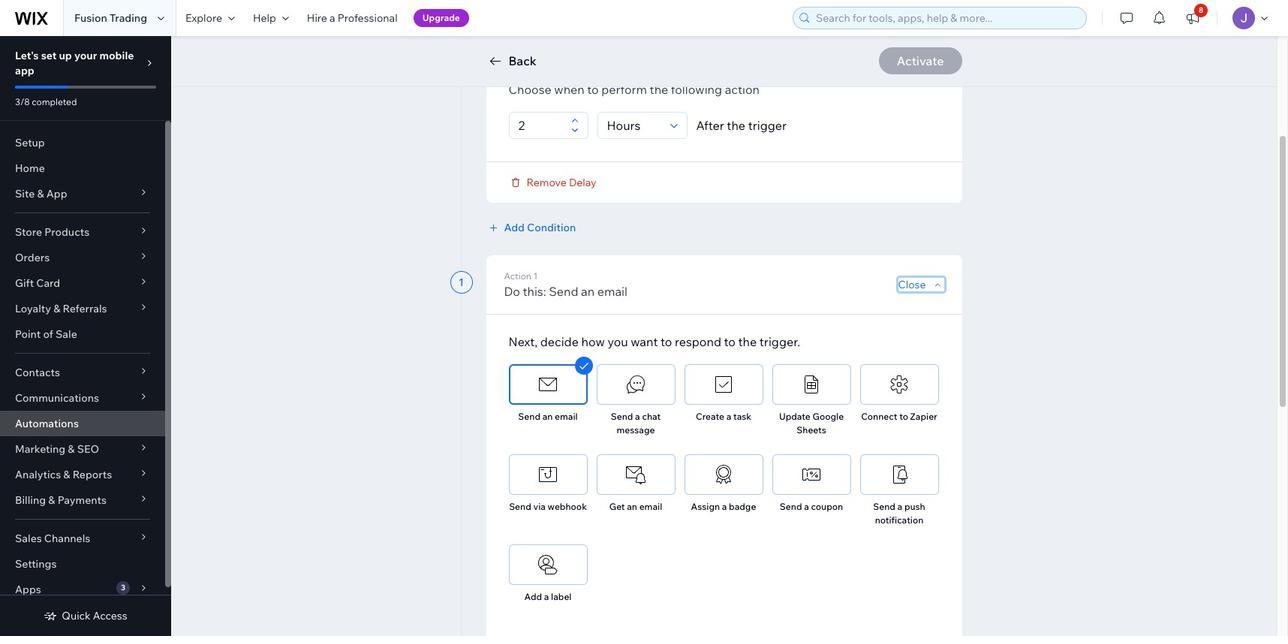 Task type: vqa. For each thing, say whether or not it's contained in the screenshot.
the rightmost free
no



Task type: locate. For each thing, give the bounding box(es) containing it.
1 vertical spatial email
[[555, 411, 578, 422]]

marketing & seo
[[15, 442, 99, 456]]

quick access
[[62, 609, 127, 623]]

& for billing
[[48, 493, 55, 507]]

Search for tools, apps, help & more... field
[[812, 8, 1082, 29]]

a for coupon
[[805, 501, 810, 512]]

send
[[549, 284, 579, 299], [519, 411, 541, 422], [611, 411, 633, 422], [509, 501, 532, 512], [780, 501, 803, 512], [874, 501, 896, 512]]

a for professional
[[330, 11, 335, 25]]

payments
[[58, 493, 107, 507]]

&
[[37, 187, 44, 201], [53, 302, 60, 315], [68, 442, 75, 456], [63, 468, 70, 481], [48, 493, 55, 507]]

2 vertical spatial an
[[627, 501, 638, 512]]

0 vertical spatial email
[[598, 284, 628, 299]]

a up notification
[[898, 501, 903, 512]]

category image
[[625, 373, 647, 396], [713, 373, 735, 396], [801, 373, 823, 396], [889, 373, 911, 396], [625, 463, 647, 486], [801, 463, 823, 486], [889, 463, 911, 486]]

marketing
[[15, 442, 65, 456]]

choose when to perform the following action
[[509, 82, 760, 97]]

1 horizontal spatial an
[[581, 284, 595, 299]]

send a chat message
[[611, 411, 661, 436]]

None number field
[[514, 113, 567, 138]]

push
[[905, 501, 926, 512]]

quick
[[62, 609, 91, 623]]

marketing & seo button
[[0, 436, 165, 462]]

category image up send a coupon
[[801, 463, 823, 486]]

0 horizontal spatial an
[[543, 411, 553, 422]]

& left "reports"
[[63, 468, 70, 481]]

email up you
[[598, 284, 628, 299]]

email
[[598, 284, 628, 299], [555, 411, 578, 422], [640, 501, 663, 512]]

0 vertical spatial an
[[581, 284, 595, 299]]

seo
[[77, 442, 99, 456]]

back
[[509, 53, 537, 68]]

sidebar element
[[0, 36, 171, 636]]

category image for create a task
[[713, 373, 735, 396]]

an for get an email
[[627, 501, 638, 512]]

category image up get an email
[[625, 463, 647, 486]]

a left badge
[[722, 501, 727, 512]]

1 vertical spatial trigger
[[749, 118, 787, 133]]

1 left do
[[459, 276, 464, 289]]

decide
[[541, 334, 579, 349]]

a inside send a chat message
[[636, 411, 640, 422]]

add a label
[[525, 591, 572, 602]]

chat
[[642, 411, 661, 422]]

a inside send a push notification
[[898, 501, 903, 512]]

trigger right after
[[614, 27, 653, 42]]

coupon
[[812, 501, 844, 512]]

email right "get"
[[640, 501, 663, 512]]

3/8
[[15, 96, 30, 107]]

do
[[504, 284, 520, 299]]

category image for send a coupon
[[801, 463, 823, 486]]

update
[[780, 411, 811, 422]]

settings
[[15, 557, 57, 571]]

this:
[[523, 284, 547, 299]]

send right this:
[[549, 284, 579, 299]]

0 horizontal spatial 1
[[459, 276, 464, 289]]

zapier
[[911, 411, 938, 422]]

trigger down action
[[749, 118, 787, 133]]

fusion trading
[[74, 11, 147, 25]]

1 horizontal spatial trigger
[[749, 118, 787, 133]]

0 horizontal spatial email
[[555, 411, 578, 422]]

add condition button
[[486, 221, 576, 234]]

condition
[[527, 221, 576, 234]]

a left label
[[544, 591, 549, 602]]

the right perform
[[650, 82, 669, 97]]

analytics & reports button
[[0, 462, 165, 487]]

send inside send a chat message
[[611, 411, 633, 422]]

remove delay button
[[509, 176, 597, 189]]

site & app
[[15, 187, 67, 201]]

send for send a coupon
[[780, 501, 803, 512]]

explore
[[186, 11, 222, 25]]

a right hire
[[330, 11, 335, 25]]

1
[[534, 270, 538, 282], [459, 276, 464, 289]]

let's
[[15, 49, 39, 62]]

8 button
[[1177, 0, 1210, 36]]

send a push notification
[[874, 501, 926, 526]]

send inside the 'action 1 do this: send an email'
[[549, 284, 579, 299]]

& right loyalty
[[53, 302, 60, 315]]

a for task
[[727, 411, 732, 422]]

send left coupon
[[780, 501, 803, 512]]

referrals
[[63, 302, 107, 315]]

2 horizontal spatial email
[[640, 501, 663, 512]]

to
[[588, 82, 599, 97], [661, 334, 673, 349], [724, 334, 736, 349], [900, 411, 909, 422]]

1 horizontal spatial 1
[[534, 270, 538, 282]]

category image for via
[[537, 463, 560, 486]]

notification
[[876, 515, 924, 526]]

& inside dropdown button
[[53, 302, 60, 315]]

0 vertical spatial add
[[504, 221, 525, 234]]

send up notification
[[874, 501, 896, 512]]

send for send an email
[[519, 411, 541, 422]]

the right after
[[727, 118, 746, 133]]

add
[[504, 221, 525, 234], [525, 591, 542, 602]]

close button
[[899, 278, 945, 291]]

category image
[[537, 373, 560, 396], [537, 463, 560, 486], [713, 463, 735, 486], [537, 554, 560, 576]]

trigger
[[614, 27, 653, 42], [749, 118, 787, 133]]

a
[[330, 11, 335, 25], [636, 411, 640, 422], [727, 411, 732, 422], [722, 501, 727, 512], [805, 501, 810, 512], [898, 501, 903, 512], [544, 591, 549, 602]]

1 up this:
[[534, 270, 538, 282]]

send down next,
[[519, 411, 541, 422]]

a left task
[[727, 411, 732, 422]]

action
[[725, 82, 760, 97]]

1 vertical spatial add
[[525, 591, 542, 602]]

2 vertical spatial email
[[640, 501, 663, 512]]

home
[[15, 161, 45, 175]]

help button
[[244, 0, 298, 36]]

app
[[46, 187, 67, 201]]

a for push
[[898, 501, 903, 512]]

home link
[[0, 155, 165, 181]]

category image up the assign a badge
[[713, 463, 735, 486]]

mobile
[[99, 49, 134, 62]]

the left trigger.
[[739, 334, 757, 349]]

connect to zapier
[[862, 411, 938, 422]]

category image for a
[[713, 463, 735, 486]]

send inside send a push notification
[[874, 501, 896, 512]]

& left seo
[[68, 442, 75, 456]]

loyalty & referrals
[[15, 302, 107, 315]]

send left via
[[509, 501, 532, 512]]

category image up send via webhook at bottom
[[537, 463, 560, 486]]

add left label
[[525, 591, 542, 602]]

category image up the create a task
[[713, 373, 735, 396]]

to right "respond"
[[724, 334, 736, 349]]

None field
[[603, 113, 666, 138]]

email for send an email
[[555, 411, 578, 422]]

& right billing
[[48, 493, 55, 507]]

category image for connect to zapier
[[889, 373, 911, 396]]

a up "message"
[[636, 411, 640, 422]]

point of sale
[[15, 327, 77, 341]]

8
[[1200, 5, 1204, 15]]

category image up chat
[[625, 373, 647, 396]]

category image for update google sheets
[[801, 373, 823, 396]]

hire
[[307, 11, 327, 25]]

1 horizontal spatial email
[[598, 284, 628, 299]]

send for send a push notification
[[874, 501, 896, 512]]

badge
[[729, 501, 757, 512]]

& right site
[[37, 187, 44, 201]]

3
[[121, 583, 125, 593]]

add left condition
[[504, 221, 525, 234]]

fusion
[[74, 11, 107, 25]]

delay: 2 hours after trigger
[[504, 27, 653, 42]]

create
[[696, 411, 725, 422]]

email for get an email
[[640, 501, 663, 512]]

category image up connect to zapier
[[889, 373, 911, 396]]

2 vertical spatial the
[[739, 334, 757, 349]]

1 vertical spatial an
[[543, 411, 553, 422]]

your
[[74, 49, 97, 62]]

0 horizontal spatial trigger
[[614, 27, 653, 42]]

send a coupon
[[780, 501, 844, 512]]

setup
[[15, 136, 45, 149]]

perform
[[602, 82, 647, 97]]

category image up update
[[801, 373, 823, 396]]

analytics
[[15, 468, 61, 481]]

category image up push
[[889, 463, 911, 486]]

email left send a chat message
[[555, 411, 578, 422]]

& for marketing
[[68, 442, 75, 456]]

app
[[15, 64, 34, 77]]

send up "message"
[[611, 411, 633, 422]]

next, decide how you want to respond to the trigger.
[[509, 334, 801, 349]]

category image up the send an email
[[537, 373, 560, 396]]

& for site
[[37, 187, 44, 201]]

contacts button
[[0, 360, 165, 385]]

following
[[671, 82, 723, 97]]

a left coupon
[[805, 501, 810, 512]]

billing
[[15, 493, 46, 507]]

2 horizontal spatial an
[[627, 501, 638, 512]]



Task type: describe. For each thing, give the bounding box(es) containing it.
upgrade button
[[414, 9, 469, 27]]

category image for an
[[537, 373, 560, 396]]

next,
[[509, 334, 538, 349]]

action
[[504, 270, 532, 282]]

google
[[813, 411, 844, 422]]

& for loyalty
[[53, 302, 60, 315]]

upgrade
[[423, 12, 460, 23]]

send via webhook
[[509, 501, 587, 512]]

get
[[610, 501, 625, 512]]

how
[[582, 334, 605, 349]]

delay:
[[504, 27, 539, 42]]

site
[[15, 187, 35, 201]]

category image up add a label
[[537, 554, 560, 576]]

hire a professional
[[307, 11, 398, 25]]

hours
[[551, 27, 582, 42]]

loyalty
[[15, 302, 51, 315]]

0 vertical spatial trigger
[[614, 27, 653, 42]]

webhook
[[548, 501, 587, 512]]

communications
[[15, 391, 99, 405]]

an for send an email
[[543, 411, 553, 422]]

0 vertical spatial the
[[650, 82, 669, 97]]

1 inside the 'action 1 do this: send an email'
[[534, 270, 538, 282]]

help
[[253, 11, 276, 25]]

loyalty & referrals button
[[0, 296, 165, 321]]

reports
[[73, 468, 112, 481]]

up
[[59, 49, 72, 62]]

label
[[551, 591, 572, 602]]

to left zapier
[[900, 411, 909, 422]]

you
[[608, 334, 628, 349]]

orders
[[15, 251, 50, 264]]

a for chat
[[636, 411, 640, 422]]

remove
[[527, 176, 567, 189]]

after
[[697, 118, 725, 133]]

send for send via webhook
[[509, 501, 532, 512]]

want
[[631, 334, 658, 349]]

close
[[899, 278, 926, 291]]

professional
[[338, 11, 398, 25]]

sheets
[[797, 424, 827, 436]]

an inside the 'action 1 do this: send an email'
[[581, 284, 595, 299]]

message
[[617, 424, 655, 436]]

to right want
[[661, 334, 673, 349]]

3/8 completed
[[15, 96, 77, 107]]

get an email
[[610, 501, 663, 512]]

a for label
[[544, 591, 549, 602]]

add for add condition
[[504, 221, 525, 234]]

point of sale link
[[0, 321, 165, 347]]

automations link
[[0, 411, 165, 436]]

orders button
[[0, 245, 165, 270]]

apps
[[15, 583, 41, 596]]

analytics & reports
[[15, 468, 112, 481]]

connect
[[862, 411, 898, 422]]

task
[[734, 411, 752, 422]]

store products
[[15, 225, 90, 239]]

assign a badge
[[691, 501, 757, 512]]

quick access button
[[44, 609, 127, 623]]

channels
[[44, 532, 90, 545]]

respond
[[675, 334, 722, 349]]

after the trigger
[[697, 118, 787, 133]]

let's set up your mobile app
[[15, 49, 134, 77]]

send for send a chat message
[[611, 411, 633, 422]]

1 vertical spatial the
[[727, 118, 746, 133]]

delay
[[569, 176, 597, 189]]

assign
[[691, 501, 720, 512]]

& for analytics
[[63, 468, 70, 481]]

billing & payments button
[[0, 487, 165, 513]]

via
[[534, 501, 546, 512]]

card
[[36, 276, 60, 290]]

trigger.
[[760, 334, 801, 349]]

completed
[[32, 96, 77, 107]]

sales
[[15, 532, 42, 545]]

settings link
[[0, 551, 165, 577]]

communications button
[[0, 385, 165, 411]]

when
[[555, 82, 585, 97]]

site & app button
[[0, 181, 165, 207]]

back button
[[486, 52, 537, 70]]

category image for send a chat message
[[625, 373, 647, 396]]

create a task
[[696, 411, 752, 422]]

email inside the 'action 1 do this: send an email'
[[598, 284, 628, 299]]

add for add a label
[[525, 591, 542, 602]]

sales channels button
[[0, 526, 165, 551]]

gift card button
[[0, 270, 165, 296]]

sales channels
[[15, 532, 90, 545]]

access
[[93, 609, 127, 623]]

setup link
[[0, 130, 165, 155]]

after
[[585, 27, 611, 42]]

to right when
[[588, 82, 599, 97]]

a for badge
[[722, 501, 727, 512]]

hire a professional link
[[298, 0, 407, 36]]

gift card
[[15, 276, 60, 290]]

sale
[[56, 327, 77, 341]]

add condition
[[504, 221, 576, 234]]

store products button
[[0, 219, 165, 245]]

gift
[[15, 276, 34, 290]]

action 1 do this: send an email
[[504, 270, 628, 299]]



